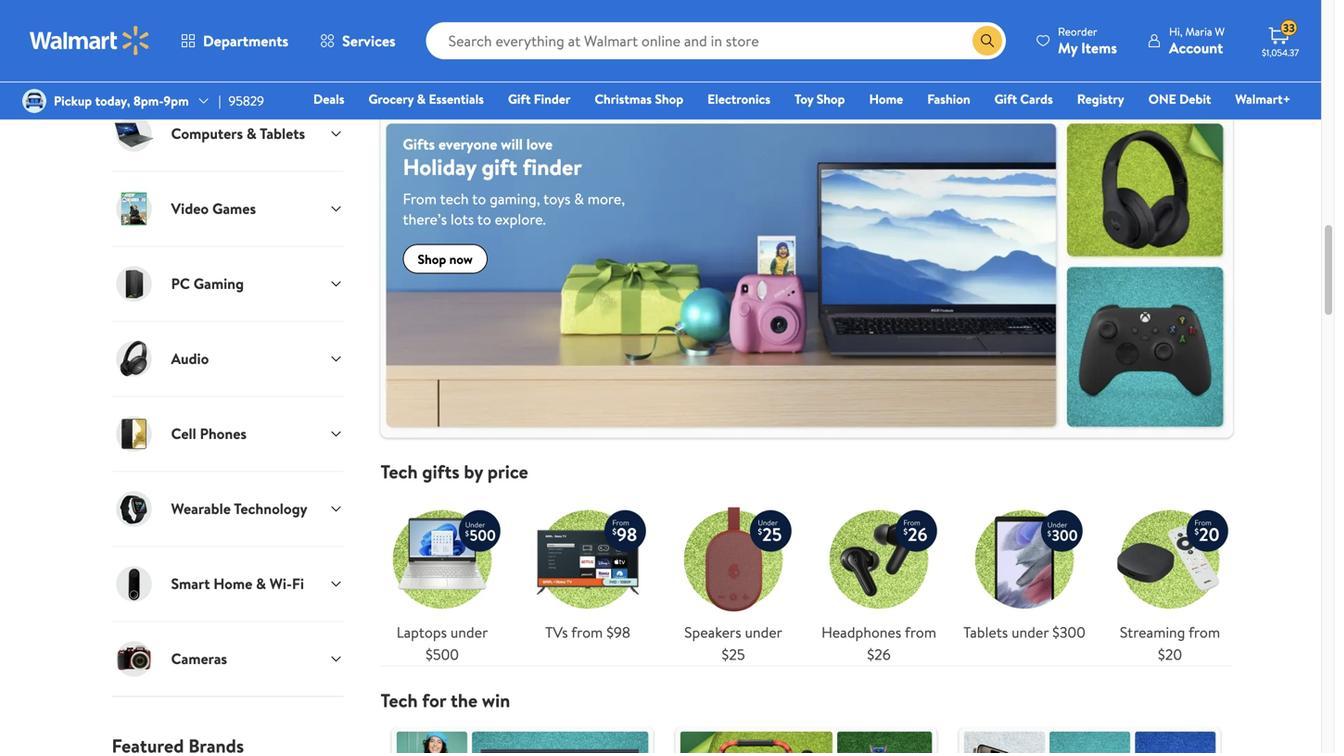Task type: describe. For each thing, give the bounding box(es) containing it.
laptops under $500
[[397, 623, 488, 665]]

networking
[[1157, 46, 1229, 66]]

fashion
[[928, 90, 971, 108]]

$500
[[426, 645, 459, 665]]

video games
[[171, 199, 256, 219]]

cell phones button
[[112, 396, 344, 471]]

grocery
[[369, 90, 414, 108]]

tablets inside dropdown button
[[260, 123, 305, 144]]

tvs from $98
[[545, 623, 631, 643]]

audio button
[[112, 321, 344, 396]]

tablets under $300 link
[[963, 498, 1086, 644]]

will
[[501, 134, 523, 155]]

0 vertical spatial tech
[[896, 46, 925, 66]]

price
[[488, 459, 528, 485]]

from for streaming
[[1189, 623, 1220, 643]]

$25
[[722, 645, 745, 665]]

headphones from $26
[[822, 623, 937, 665]]

under for $300
[[1012, 623, 1049, 643]]

finder
[[534, 90, 571, 108]]

laptops under $500 link
[[381, 498, 504, 666]]

pickup
[[54, 92, 92, 110]]

tvs
[[545, 623, 568, 643]]

home link
[[861, 89, 912, 109]]

list for win
[[381, 727, 1232, 754]]

holiday
[[403, 152, 476, 183]]

wi-
[[270, 574, 292, 594]]

now
[[449, 250, 473, 268]]

security
[[999, 68, 1050, 89]]

tech inside gifts everyone will love holiday gift finder from tech to gaming, toys & more, there's lots to explore.
[[440, 189, 469, 209]]

pc gaming
[[171, 274, 244, 294]]

under for $500
[[451, 623, 488, 643]]

computers
[[171, 123, 243, 144]]

from
[[403, 189, 437, 209]]

gaming,
[[490, 189, 540, 209]]

games
[[212, 199, 256, 219]]

gift finder
[[508, 90, 571, 108]]

search icon image
[[980, 33, 995, 48]]

tech for tech gifts by price
[[381, 459, 418, 485]]

gift cards link
[[986, 89, 1062, 109]]

1 list item from the left
[[381, 727, 664, 754]]

tablets inside list
[[964, 623, 1008, 643]]

my
[[1058, 38, 1078, 58]]

today,
[[95, 92, 130, 110]]

$1,054.37
[[1262, 46, 1299, 59]]

shop now link
[[403, 244, 488, 274]]

pc for pc gaming
[[171, 274, 190, 294]]

wifi & networking link
[[1109, 0, 1232, 67]]

account
[[1169, 38, 1223, 58]]

toy
[[795, 90, 814, 108]]

services button
[[304, 19, 411, 63]]

debit
[[1180, 90, 1211, 108]]

wifi
[[1112, 46, 1140, 66]]

tech for tech for the win
[[381, 688, 418, 714]]

for
[[422, 688, 446, 714]]

smart home & wi-fi button
[[112, 546, 344, 622]]

registry
[[1077, 90, 1125, 108]]

wearable tech
[[833, 46, 925, 66]]

audio
[[171, 349, 209, 369]]

one
[[1149, 90, 1177, 108]]

tech for the win
[[381, 688, 510, 714]]

tvs from $98 link
[[526, 498, 650, 644]]

2 list item from the left
[[664, 727, 948, 754]]

electronics link
[[699, 89, 779, 109]]

pc gaming
[[699, 46, 768, 66]]

smart home & security link
[[963, 0, 1086, 90]]

pc gaming link
[[672, 0, 795, 67]]

3 list item from the left
[[948, 727, 1232, 754]]

maria
[[1186, 24, 1213, 39]]

33
[[1284, 20, 1295, 36]]

to left gaming,
[[472, 189, 486, 209]]

tech gifts by price
[[381, 459, 528, 485]]

reorder my items
[[1058, 24, 1117, 58]]

$98
[[607, 623, 631, 643]]

$26
[[867, 645, 891, 665]]

speakers under $25
[[685, 623, 783, 665]]

$20
[[1158, 645, 1182, 665]]

& down 95829
[[247, 123, 257, 144]]

fi
[[292, 574, 304, 594]]

walmart image
[[30, 26, 150, 56]]

gaming
[[721, 46, 768, 66]]

departments
[[203, 31, 288, 51]]

deals link
[[305, 89, 353, 109]]

cell phones
[[171, 424, 247, 444]]

the
[[451, 688, 478, 714]]

smart for smart home & security
[[979, 46, 1017, 66]]

from for headphones
[[905, 623, 937, 643]]

streaming from $20 link
[[1109, 498, 1232, 666]]

laptops
[[397, 623, 447, 643]]

wearable tech link
[[817, 0, 941, 67]]

8pm-
[[133, 92, 164, 110]]



Task type: vqa. For each thing, say whether or not it's contained in the screenshot.
christmas shop link
yes



Task type: locate. For each thing, give the bounding box(es) containing it.
1 horizontal spatial smart
[[979, 46, 1017, 66]]

0 vertical spatial tech
[[381, 459, 418, 485]]

1 vertical spatial wearable
[[171, 499, 231, 519]]

list containing headphones
[[370, 0, 1243, 90]]

0 horizontal spatial tablets
[[260, 123, 305, 144]]

under for $25
[[745, 623, 783, 643]]

shop for christmas shop
[[655, 90, 684, 108]]

from for tvs
[[571, 623, 603, 643]]

grocery & essentials link
[[360, 89, 492, 109]]

1 vertical spatial headphones
[[822, 623, 902, 643]]

gift down security
[[995, 90, 1017, 108]]

registry link
[[1069, 89, 1133, 109]]

departments button
[[165, 19, 304, 63]]

explore.
[[495, 209, 546, 230]]

gift
[[508, 90, 531, 108], [995, 90, 1017, 108]]

home
[[1021, 46, 1057, 66]]

smart for smart home & wi-fi
[[171, 574, 210, 594]]

0 horizontal spatial from
[[571, 623, 603, 643]]

1 horizontal spatial home
[[869, 90, 903, 108]]

lots
[[451, 209, 474, 230]]

tablets down 95829
[[260, 123, 305, 144]]

tech left for
[[381, 688, 418, 714]]

2 from from the left
[[905, 623, 937, 643]]

smart inside smart home & security
[[979, 46, 1017, 66]]

1 horizontal spatial gift
[[995, 90, 1017, 108]]

ipad
[[544, 46, 571, 66]]

0 horizontal spatial pc
[[171, 274, 190, 294]]

smart up the "cameras"
[[171, 574, 210, 594]]

0 vertical spatial list
[[370, 0, 1243, 90]]

gift finder link
[[500, 89, 579, 109]]

1 horizontal spatial pc
[[699, 46, 718, 66]]

gifts everyone will love holiday gift finder from tech to gaming, toys & more, there's lots to explore.
[[403, 134, 625, 230]]

pc for pc gaming
[[699, 46, 718, 66]]

headphones
[[402, 46, 482, 66], [822, 623, 902, 643]]

1 horizontal spatial tablets
[[964, 623, 1008, 643]]

gift for gift finder
[[508, 90, 531, 108]]

& right toys
[[574, 189, 584, 209]]

0 vertical spatial tablets
[[260, 123, 305, 144]]

toy shop
[[795, 90, 845, 108]]

hi,
[[1169, 24, 1183, 39]]

0 horizontal spatial tech
[[440, 189, 469, 209]]

speakers under $25 link
[[672, 498, 795, 666]]

to right lots
[[477, 209, 491, 230]]

0 horizontal spatial shop
[[418, 250, 446, 268]]

computers & tablets button
[[112, 96, 344, 171]]

1 vertical spatial tablets
[[964, 623, 1008, 643]]

ipad & tablets link
[[526, 0, 650, 67]]

smart inside dropdown button
[[171, 574, 210, 594]]

streaming from $20
[[1120, 623, 1220, 665]]

smart up security
[[979, 46, 1017, 66]]

& right ipad
[[575, 46, 585, 66]]

1 vertical spatial list
[[370, 484, 1243, 666]]

2 horizontal spatial from
[[1189, 623, 1220, 643]]

smart home & wi-fi
[[171, 574, 304, 594]]

& inside smart home & security
[[1061, 46, 1071, 66]]

shop right toy in the right of the page
[[817, 90, 845, 108]]

|
[[219, 92, 221, 110]]

essentials
[[429, 90, 484, 108]]

streaming
[[1120, 623, 1186, 643]]

w
[[1215, 24, 1225, 39]]

love
[[526, 134, 553, 155]]

0 vertical spatial wearable
[[833, 46, 893, 66]]

0 horizontal spatial wearable
[[171, 499, 231, 519]]

christmas shop
[[595, 90, 684, 108]]

pc left gaming
[[699, 46, 718, 66]]

list
[[370, 0, 1243, 90], [370, 484, 1243, 666], [381, 727, 1232, 754]]

& inside gifts everyone will love holiday gift finder from tech to gaming, toys & more, there's lots to explore.
[[574, 189, 584, 209]]

3 under from the left
[[1012, 623, 1049, 643]]

from inside 'headphones from $26'
[[905, 623, 937, 643]]

95829
[[229, 92, 264, 110]]

one debit
[[1149, 90, 1211, 108]]

fashion link
[[919, 89, 979, 109]]

more,
[[588, 189, 625, 209]]

one debit link
[[1140, 89, 1220, 109]]

list item
[[381, 727, 664, 754], [664, 727, 948, 754], [948, 727, 1232, 754]]

video
[[171, 199, 209, 219]]

gift left finder
[[508, 90, 531, 108]]

& right home
[[1061, 46, 1071, 66]]

home left the wi-
[[214, 574, 252, 594]]

tablets
[[588, 46, 632, 66]]

tech up home 'link'
[[896, 46, 925, 66]]

christmas
[[595, 90, 652, 108]]

headphones up $26
[[822, 623, 902, 643]]

& right wifi
[[1143, 46, 1153, 66]]

under up $25
[[745, 623, 783, 643]]

 image
[[22, 89, 46, 113]]

2 horizontal spatial shop
[[817, 90, 845, 108]]

Walmart Site-Wide search field
[[426, 22, 1006, 59]]

home inside 'link'
[[869, 90, 903, 108]]

headphones for headphones from $26
[[822, 623, 902, 643]]

win
[[482, 688, 510, 714]]

items
[[1081, 38, 1117, 58]]

everyone
[[439, 134, 497, 155]]

finder
[[523, 152, 582, 183]]

2 under from the left
[[745, 623, 783, 643]]

1 tech from the top
[[381, 459, 418, 485]]

2 horizontal spatial under
[[1012, 623, 1049, 643]]

0 vertical spatial smart
[[979, 46, 1017, 66]]

from inside streaming from $20
[[1189, 623, 1220, 643]]

christmas shop link
[[586, 89, 692, 109]]

gifts
[[422, 459, 460, 485]]

1 horizontal spatial headphones
[[822, 623, 902, 643]]

0 horizontal spatial smart
[[171, 574, 210, 594]]

1 horizontal spatial tech
[[896, 46, 925, 66]]

2 vertical spatial list
[[381, 727, 1232, 754]]

shop left now
[[418, 250, 446, 268]]

1 vertical spatial home
[[214, 574, 252, 594]]

pc inside dropdown button
[[171, 274, 190, 294]]

1 vertical spatial pc
[[171, 274, 190, 294]]

wearable left technology
[[171, 499, 231, 519]]

& right grocery
[[417, 90, 426, 108]]

0 horizontal spatial headphones
[[402, 46, 482, 66]]

wearable technology
[[171, 499, 308, 519]]

ipad & tablets
[[544, 46, 632, 66]]

0 horizontal spatial gift
[[508, 90, 531, 108]]

tablets left $300
[[964, 623, 1008, 643]]

1 horizontal spatial under
[[745, 623, 783, 643]]

pc gaming button
[[112, 246, 344, 321]]

2 tech from the top
[[381, 688, 418, 714]]

toys
[[544, 189, 571, 209]]

wearable technology button
[[112, 471, 344, 546]]

to
[[472, 189, 486, 209], [477, 209, 491, 230]]

under inside speakers under $25
[[745, 623, 783, 643]]

& left the wi-
[[256, 574, 266, 594]]

pc left gaming at the left
[[171, 274, 190, 294]]

1 vertical spatial tech
[[381, 688, 418, 714]]

pc inside list
[[699, 46, 718, 66]]

tech left gifts
[[381, 459, 418, 485]]

1 under from the left
[[451, 623, 488, 643]]

shop for toy shop
[[817, 90, 845, 108]]

0 vertical spatial headphones
[[402, 46, 482, 66]]

9pm
[[164, 92, 189, 110]]

wearable up home 'link'
[[833, 46, 893, 66]]

gift for gift cards
[[995, 90, 1017, 108]]

home inside dropdown button
[[214, 574, 252, 594]]

walmart+
[[1236, 90, 1291, 108]]

phones
[[200, 424, 247, 444]]

1 gift from the left
[[508, 90, 531, 108]]

pc
[[699, 46, 718, 66], [171, 274, 190, 294]]

gifts
[[403, 134, 435, 155]]

walmart+ link
[[1227, 89, 1299, 109]]

wearable
[[833, 46, 893, 66], [171, 499, 231, 519]]

tech right from
[[440, 189, 469, 209]]

home down wearable tech
[[869, 90, 903, 108]]

headphones from $26 link
[[817, 498, 941, 666]]

Search search field
[[426, 22, 1006, 59]]

wifi & networking
[[1112, 46, 1229, 66]]

technology
[[234, 499, 308, 519]]

1 vertical spatial tech
[[440, 189, 469, 209]]

headphones up essentials
[[402, 46, 482, 66]]

1 horizontal spatial wearable
[[833, 46, 893, 66]]

wearable for wearable technology
[[171, 499, 231, 519]]

under left $300
[[1012, 623, 1049, 643]]

2 gift from the left
[[995, 90, 1017, 108]]

services
[[342, 31, 396, 51]]

electronics
[[708, 90, 771, 108]]

list containing laptops under $500
[[370, 484, 1243, 666]]

cameras button
[[112, 622, 344, 697]]

by
[[464, 459, 483, 485]]

tablets under $300
[[964, 623, 1086, 643]]

shop right christmas
[[655, 90, 684, 108]]

list for price
[[370, 484, 1243, 666]]

1 horizontal spatial shop
[[655, 90, 684, 108]]

grocery & essentials
[[369, 90, 484, 108]]

$300
[[1053, 623, 1086, 643]]

tech
[[381, 459, 418, 485], [381, 688, 418, 714]]

1 from from the left
[[571, 623, 603, 643]]

0 horizontal spatial home
[[214, 574, 252, 594]]

1 horizontal spatial from
[[905, 623, 937, 643]]

under inside laptops under $500
[[451, 623, 488, 643]]

0 horizontal spatial under
[[451, 623, 488, 643]]

under up the $500
[[451, 623, 488, 643]]

1 vertical spatial smart
[[171, 574, 210, 594]]

0 vertical spatial pc
[[699, 46, 718, 66]]

gift cards
[[995, 90, 1053, 108]]

wearable inside dropdown button
[[171, 499, 231, 519]]

headphones inside 'headphones from $26'
[[822, 623, 902, 643]]

| 95829
[[219, 92, 264, 110]]

0 vertical spatial home
[[869, 90, 903, 108]]

gift
[[482, 152, 517, 183]]

3 from from the left
[[1189, 623, 1220, 643]]

wearable for wearable tech
[[833, 46, 893, 66]]

headphones for headphones
[[402, 46, 482, 66]]



